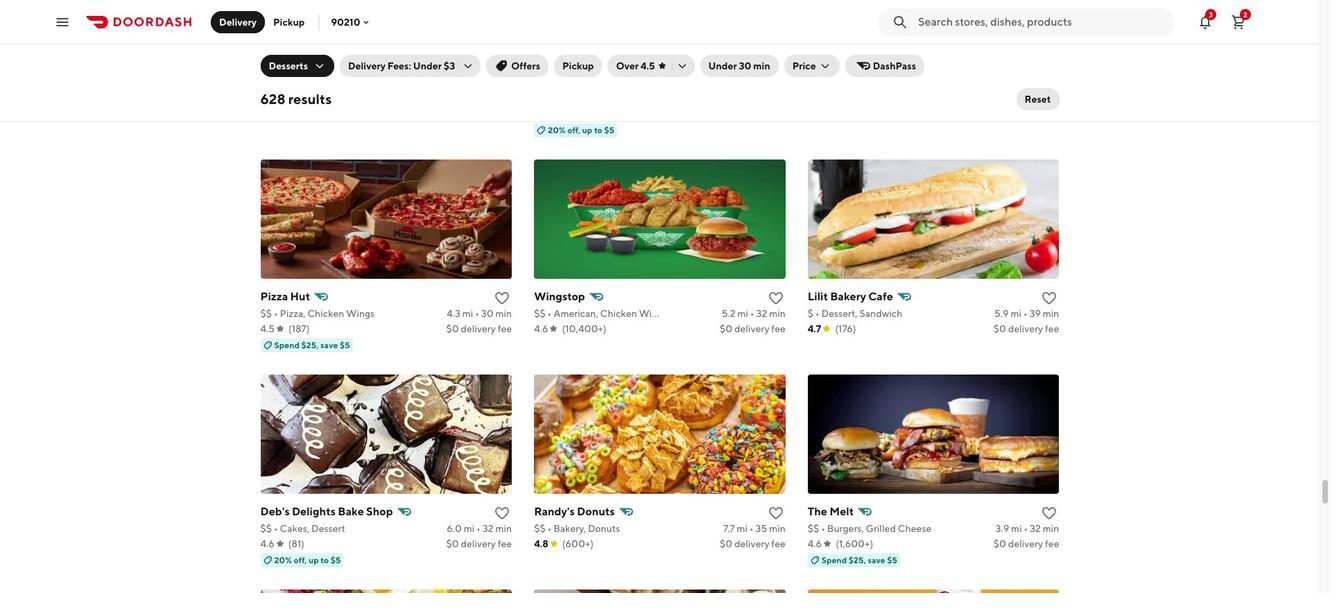 Task type: locate. For each thing, give the bounding box(es) containing it.
convenience
[[319, 93, 378, 104]]

$​0
[[994, 108, 1006, 119], [446, 323, 459, 334], [720, 323, 733, 334], [994, 323, 1006, 334], [446, 538, 459, 549], [720, 538, 733, 549], [994, 538, 1006, 549]]

1 vertical spatial 20%
[[274, 555, 292, 565]]

2 chicken from the left
[[600, 308, 637, 319]]

under 30 min
[[709, 60, 770, 71]]

$​0 down 2.0 at the right
[[994, 108, 1006, 119]]

off,
[[568, 125, 581, 135], [294, 555, 307, 565]]

4.8
[[534, 538, 548, 549]]

off, down milo & olive
[[568, 125, 581, 135]]

1 horizontal spatial &
[[559, 75, 567, 88]]

spend down the (1,600+)
[[822, 555, 847, 565]]

min for pizza hut
[[496, 308, 512, 319]]

min right 6.0
[[496, 523, 512, 534]]

35
[[756, 523, 767, 534]]

pickup button
[[265, 11, 313, 33], [554, 55, 602, 77]]

fee down 5.9 mi • 39 min
[[1045, 323, 1060, 334]]

30 right 2.0 at the right
[[1029, 93, 1041, 104]]

mi right the 5.2
[[738, 308, 748, 319]]

4.6 down wingstop
[[534, 323, 548, 334]]

0 horizontal spatial pickup
[[273, 16, 305, 27]]

chicken up (10,400+)
[[600, 308, 637, 319]]

delivery down 6.0 mi • 32 min
[[461, 538, 496, 549]]

4.3 mi • 30 min
[[447, 308, 512, 319]]

$​0 for lilit bakery cafe
[[994, 323, 1006, 334]]

1 horizontal spatial 20%
[[548, 125, 566, 135]]

donuts up (600+)
[[588, 523, 620, 534]]

1 chicken from the left
[[308, 308, 344, 319]]

$​0 delivery fee
[[994, 108, 1060, 119], [446, 323, 512, 334], [720, 323, 786, 334], [994, 323, 1060, 334], [446, 538, 512, 549], [720, 538, 786, 549], [994, 538, 1060, 549]]

donuts up $$ • bakery, donuts
[[577, 505, 615, 518]]

min right 2.0 at the right
[[1043, 93, 1060, 104]]

fee for sweetgreen
[[1045, 108, 1060, 119]]

$5
[[604, 125, 615, 135], [340, 340, 350, 350], [331, 555, 341, 565], [887, 555, 898, 565]]

1 vertical spatial 30
[[1029, 93, 1041, 104]]

1 horizontal spatial under
[[709, 60, 737, 71]]

1 vertical spatial to
[[321, 555, 329, 565]]

click to add this store to your saved list image up '4.3 mi • 30 min'
[[494, 290, 511, 306]]

click to add this store to your saved list image down 'under 30 min'
[[768, 75, 784, 91]]

click to add this store to your saved list image up the 7.7 mi • 35 min
[[768, 505, 784, 521]]

1 vertical spatial 20% off, up to $5
[[274, 555, 341, 565]]

delivery down 5.9 mi • 39 min
[[1008, 323, 1043, 334]]

$​0 for wingstop
[[720, 323, 733, 334]]

mi for randy's donuts
[[737, 523, 748, 534]]

mi for wingstop
[[738, 308, 748, 319]]

1 horizontal spatial 32
[[756, 308, 767, 319]]

pickup for topmost pickup button
[[273, 16, 305, 27]]

32 right 6.0
[[483, 523, 494, 534]]

bakery,
[[554, 523, 586, 534]]

4.5 right over
[[641, 60, 655, 71]]

30
[[739, 60, 752, 71], [1029, 93, 1041, 104], [481, 308, 494, 319]]

0 horizontal spatial $25,
[[301, 340, 319, 350]]

1 horizontal spatial 30
[[739, 60, 752, 71]]

wings for pizza hut
[[346, 308, 375, 319]]

click to add this store to your saved list image
[[494, 75, 511, 91], [768, 75, 784, 91], [768, 290, 784, 306], [1041, 290, 1058, 306], [768, 505, 784, 521], [1041, 505, 1058, 521]]

over 4.5 button
[[608, 55, 695, 77]]

(81)
[[288, 538, 305, 549]]

reset
[[1025, 94, 1051, 105]]

2 & from the left
[[559, 75, 567, 88]]

0 vertical spatial spend $25, save $5
[[274, 340, 350, 350]]

spend $25, save $5
[[274, 340, 350, 350], [822, 555, 898, 565]]

1 horizontal spatial up
[[582, 125, 593, 135]]

fee down '4.3 mi • 30 min'
[[498, 323, 512, 334]]

delivery down 5.2 mi • 32 min
[[735, 323, 770, 334]]

wings
[[346, 308, 375, 319], [639, 308, 668, 319]]

delivery inside button
[[219, 16, 257, 27]]

smart
[[260, 75, 291, 88]]

delivery down '4.3 mi • 30 min'
[[461, 323, 496, 334]]

$​0 down "5.9" on the bottom right
[[994, 323, 1006, 334]]

2 under from the left
[[709, 60, 737, 71]]

click to add this store to your saved list image up 3.9 mi • 32 min
[[1041, 505, 1058, 521]]

0 horizontal spatial off,
[[294, 555, 307, 565]]

$​0 delivery fee down the 7.7 mi • 35 min
[[720, 538, 786, 549]]

up down $$ • cakes, dessert
[[309, 555, 319, 565]]

2 vertical spatial 30
[[481, 308, 494, 319]]

0 vertical spatial $25,
[[301, 340, 319, 350]]

min left price
[[754, 60, 770, 71]]

$$ down the
[[808, 523, 819, 534]]

$​0 delivery fee down 5.9 mi • 39 min
[[994, 323, 1060, 334]]

mi right 3.9
[[1011, 523, 1022, 534]]

spend $25, save $5 for melt
[[822, 555, 898, 565]]

min right 3.9
[[1043, 523, 1060, 534]]

$​0 delivery fee down '4.3 mi • 30 min'
[[446, 323, 512, 334]]

$$ for pizza hut
[[260, 308, 272, 319]]

1 horizontal spatial save
[[868, 555, 886, 565]]

delivery down 2.0 mi • 30 min
[[1008, 108, 1043, 119]]

• down the
[[821, 523, 825, 534]]

• down 'deb's'
[[274, 523, 278, 534]]

deb's
[[260, 505, 290, 518]]

1 vertical spatial click to add this store to your saved list image
[[494, 290, 511, 306]]

0 horizontal spatial 20% off, up to $5
[[274, 555, 341, 565]]

pizza,
[[280, 308, 306, 319]]

shop
[[366, 505, 393, 518]]

1 horizontal spatial $25,
[[849, 555, 866, 565]]

$$ down 'deb's'
[[260, 523, 272, 534]]

2 vertical spatial click to add this store to your saved list image
[[494, 505, 511, 521]]

• left pizza,
[[274, 308, 278, 319]]

0 horizontal spatial delivery
[[219, 16, 257, 27]]

• left 35
[[750, 523, 754, 534]]

min inside under 30 min button
[[754, 60, 770, 71]]

off, down '(81)'
[[294, 555, 307, 565]]

up
[[582, 125, 593, 135], [309, 555, 319, 565]]

1 horizontal spatial 4.5
[[641, 60, 655, 71]]

32 for wingstop
[[756, 308, 767, 319]]

delivery for deb's delights bake shop
[[461, 538, 496, 549]]

20% off, up to $5 down '(81)'
[[274, 555, 341, 565]]

under 30 min button
[[700, 55, 779, 77]]

0 vertical spatial delivery
[[219, 16, 257, 27]]

1 vertical spatial delivery
[[348, 60, 386, 71]]

click to add this store to your saved list image up 5.2 mi • 32 min
[[768, 290, 784, 306]]

results
[[288, 91, 332, 107]]

1 & from the left
[[294, 75, 301, 88]]

3.9 mi • 32 min
[[996, 523, 1060, 534]]

click to add this store to your saved list image up reset
[[1041, 75, 1058, 91]]

32 for the melt
[[1030, 523, 1041, 534]]

delivery for wingstop
[[735, 323, 770, 334]]

chicken for pizza hut
[[308, 308, 344, 319]]

0 vertical spatial save
[[321, 340, 338, 350]]

to down dessert
[[321, 555, 329, 565]]

32 for deb's delights bake shop
[[483, 523, 494, 534]]

min right 35
[[769, 523, 786, 534]]

0 horizontal spatial wings
[[346, 308, 375, 319]]

fee down the 7.7 mi • 35 min
[[772, 538, 786, 549]]

0 vertical spatial spend
[[274, 340, 300, 350]]

click to add this store to your saved list image left milo
[[494, 75, 511, 91]]

1 vertical spatial save
[[868, 555, 886, 565]]

$​0 delivery fee down 3.9 mi • 32 min
[[994, 538, 1060, 549]]

30 right 4.3
[[481, 308, 494, 319]]

delivery down 3.9 mi • 32 min
[[1008, 538, 1043, 549]]

save down $$ • pizza, chicken wings
[[321, 340, 338, 350]]

fee down 5.2 mi • 32 min
[[772, 323, 786, 334]]

save down the (1,600+)
[[868, 555, 886, 565]]

fee for pizza hut
[[498, 323, 512, 334]]

39
[[1030, 308, 1041, 319]]

$​0 down 4.3
[[446, 323, 459, 334]]

& for smart
[[294, 75, 301, 88]]

cakes,
[[280, 523, 310, 534]]

4.5 inside button
[[641, 60, 655, 71]]

Store search: begin typing to search for stores available on DoorDash text field
[[918, 14, 1167, 29]]

lilit bakery cafe
[[808, 290, 893, 303]]

1 horizontal spatial 4.6
[[534, 323, 548, 334]]

1 vertical spatial up
[[309, 555, 319, 565]]

$​0 down 3.9
[[994, 538, 1006, 549]]

$$
[[260, 93, 272, 104], [260, 308, 272, 319], [534, 308, 546, 319], [260, 523, 272, 534], [534, 523, 546, 534], [808, 523, 819, 534]]

$$ up 4.8
[[534, 523, 546, 534]]

•
[[274, 93, 278, 104], [1023, 93, 1027, 104], [274, 308, 278, 319], [475, 308, 479, 319], [548, 308, 552, 319], [750, 308, 754, 319], [816, 308, 820, 319], [1024, 308, 1028, 319], [274, 523, 278, 534], [477, 523, 481, 534], [548, 523, 552, 534], [750, 523, 754, 534], [821, 523, 825, 534], [1024, 523, 1028, 534]]

1 wings from the left
[[346, 308, 375, 319]]

over 4.5
[[616, 60, 655, 71]]

0 vertical spatial click to add this store to your saved list image
[[1041, 75, 1058, 91]]

$25, down (187)
[[301, 340, 319, 350]]

mi right "5.9" on the bottom right
[[1011, 308, 1022, 319]]

up down olive
[[582, 125, 593, 135]]

$25, down the (1,600+)
[[849, 555, 866, 565]]

0 horizontal spatial chicken
[[308, 308, 344, 319]]

1 horizontal spatial wings
[[639, 308, 668, 319]]

0 vertical spatial 4.5
[[641, 60, 655, 71]]

4.3
[[447, 308, 461, 319]]

2 horizontal spatial 32
[[1030, 523, 1041, 534]]

$​0 delivery fee for randy's donuts
[[720, 538, 786, 549]]

20% off, up to $5
[[548, 125, 615, 135], [274, 555, 341, 565]]

0 horizontal spatial 4.6
[[260, 538, 275, 549]]

$$ • bakery, donuts
[[534, 523, 620, 534]]

1 horizontal spatial 20% off, up to $5
[[548, 125, 615, 135]]

$​0 down 6.0
[[446, 538, 459, 549]]

1 vertical spatial pickup button
[[554, 55, 602, 77]]

4.6
[[534, 323, 548, 334], [260, 538, 275, 549], [808, 538, 822, 549]]

fee down 6.0 mi • 32 min
[[498, 538, 512, 549]]

$$ down pizza
[[260, 308, 272, 319]]

donuts
[[577, 505, 615, 518], [588, 523, 620, 534]]

20% down milo & olive
[[548, 125, 566, 135]]

min left $
[[769, 308, 786, 319]]

• left 39
[[1024, 308, 1028, 319]]

30 inside button
[[739, 60, 752, 71]]

fee down 3.9 mi • 32 min
[[1045, 538, 1060, 549]]

fee for deb's delights bake shop
[[498, 538, 512, 549]]

milo & olive
[[534, 75, 597, 88]]

click to add this store to your saved list image for wingstop
[[768, 290, 784, 306]]

0 horizontal spatial spend
[[274, 340, 300, 350]]

1 vertical spatial off,
[[294, 555, 307, 565]]

min
[[754, 60, 770, 71], [1043, 93, 1060, 104], [496, 308, 512, 319], [769, 308, 786, 319], [1043, 308, 1060, 319], [496, 523, 512, 534], [769, 523, 786, 534], [1043, 523, 1060, 534]]

dashpass
[[873, 60, 916, 71]]

mi for pizza hut
[[462, 308, 473, 319]]

$​0 down 7.7
[[720, 538, 733, 549]]

pickup up desserts at the top left
[[273, 16, 305, 27]]

& right milo
[[559, 75, 567, 88]]

the melt
[[808, 505, 854, 518]]

0 horizontal spatial 32
[[483, 523, 494, 534]]

open menu image
[[54, 14, 71, 30]]

0 horizontal spatial under
[[413, 60, 442, 71]]

90210 button
[[331, 16, 372, 27]]

reset button
[[1017, 88, 1060, 110]]

click to add this store to your saved list image for pizza hut
[[494, 290, 511, 306]]

$​0 down the 5.2
[[720, 323, 733, 334]]

deb's delights bake shop
[[260, 505, 393, 518]]

1 horizontal spatial spend
[[822, 555, 847, 565]]

click to add this store to your saved list image
[[1041, 75, 1058, 91], [494, 290, 511, 306], [494, 505, 511, 521]]

pickup button left over
[[554, 55, 602, 77]]

32 right 3.9
[[1030, 523, 1041, 534]]

under
[[413, 60, 442, 71], [709, 60, 737, 71]]

& up grocery,
[[294, 75, 301, 88]]

min right 4.3
[[496, 308, 512, 319]]

chicken
[[308, 308, 344, 319], [600, 308, 637, 319]]

save for pizza hut
[[321, 340, 338, 350]]

0 vertical spatial pickup
[[273, 16, 305, 27]]

pizza hut
[[260, 290, 310, 303]]

0 vertical spatial pickup button
[[265, 11, 313, 33]]

2 horizontal spatial 30
[[1029, 93, 1041, 104]]

0 horizontal spatial &
[[294, 75, 301, 88]]

1 vertical spatial 4.5
[[260, 323, 275, 334]]

20%
[[548, 125, 566, 135], [274, 555, 292, 565]]

628
[[260, 91, 286, 107]]

mi for deb's delights bake shop
[[464, 523, 475, 534]]

pickup
[[273, 16, 305, 27], [563, 60, 594, 71]]

chicken down hut
[[308, 308, 344, 319]]

30 for 2.0 mi • 30 min
[[1029, 93, 1041, 104]]

1 horizontal spatial pickup button
[[554, 55, 602, 77]]

melt
[[830, 505, 854, 518]]

0 horizontal spatial 30
[[481, 308, 494, 319]]

4.7
[[808, 323, 822, 334]]

20% off, up to $5 down olive
[[548, 125, 615, 135]]

0 horizontal spatial pickup button
[[265, 11, 313, 33]]

click to add this store to your saved list image for milo & olive
[[768, 75, 784, 91]]

0 vertical spatial 30
[[739, 60, 752, 71]]

delivery fees: under $3
[[348, 60, 455, 71]]

notification bell image
[[1197, 14, 1214, 30]]

min right 39
[[1043, 308, 1060, 319]]

$​0 delivery fee down 5.2 mi • 32 min
[[720, 323, 786, 334]]

1 horizontal spatial to
[[594, 125, 603, 135]]

spend down (187)
[[274, 340, 300, 350]]

0 vertical spatial donuts
[[577, 505, 615, 518]]

save
[[321, 340, 338, 350], [868, 555, 886, 565]]

$​0 delivery fee for deb's delights bake shop
[[446, 538, 512, 549]]

$$ down smart at the top left of page
[[260, 93, 272, 104]]

1 vertical spatial pickup
[[563, 60, 594, 71]]

6.0 mi • 32 min
[[447, 523, 512, 534]]

fee for lilit bakery cafe
[[1045, 323, 1060, 334]]

$​0 delivery fee for wingstop
[[720, 323, 786, 334]]

4.5
[[641, 60, 655, 71], [260, 323, 275, 334]]

1 horizontal spatial pickup
[[563, 60, 594, 71]]

mi for the melt
[[1011, 523, 1022, 534]]

click to add this store to your saved list image up 5.9 mi • 39 min
[[1041, 290, 1058, 306]]

delivery down the 7.7 mi • 35 min
[[735, 538, 770, 549]]

2 button
[[1225, 8, 1253, 36]]

spend $25, save $5 down the (1,600+)
[[822, 555, 898, 565]]

$​0 delivery fee down 2.0 mi • 30 min
[[994, 108, 1060, 119]]

• right 3.9
[[1024, 523, 1028, 534]]

to
[[594, 125, 603, 135], [321, 555, 329, 565]]

1 horizontal spatial spend $25, save $5
[[822, 555, 898, 565]]

$​0 delivery fee down 6.0 mi • 32 min
[[446, 538, 512, 549]]

pickup button up desserts at the top left
[[265, 11, 313, 33]]

pizza
[[260, 290, 288, 303]]

& for milo
[[559, 75, 567, 88]]

delivery for lilit bakery cafe
[[1008, 323, 1043, 334]]

4.6 for deb's delights bake shop
[[260, 538, 275, 549]]

fee for the melt
[[1045, 538, 1060, 549]]

1 vertical spatial spend
[[822, 555, 847, 565]]

0 horizontal spatial save
[[321, 340, 338, 350]]

0 horizontal spatial spend $25, save $5
[[274, 340, 350, 350]]

1 vertical spatial spend $25, save $5
[[822, 555, 898, 565]]

1 vertical spatial $25,
[[849, 555, 866, 565]]

3.9
[[996, 523, 1009, 534]]

under inside button
[[709, 60, 737, 71]]

pickup up olive
[[563, 60, 594, 71]]

mi right 6.0
[[464, 523, 475, 534]]

mi right 4.3
[[462, 308, 473, 319]]

0 vertical spatial 20% off, up to $5
[[548, 125, 615, 135]]

4.5 left (187)
[[260, 323, 275, 334]]

$​0 delivery fee for pizza hut
[[446, 323, 512, 334]]

delivery for delivery fees: under $3
[[348, 60, 386, 71]]

1 horizontal spatial delivery
[[348, 60, 386, 71]]

click to add this store to your saved list image for deb's delights bake shop
[[494, 505, 511, 521]]

$25, for the melt
[[849, 555, 866, 565]]

cheese
[[898, 523, 932, 534]]

5.2
[[722, 308, 736, 319]]

lilit
[[808, 290, 828, 303]]

0 vertical spatial off,
[[568, 125, 581, 135]]

2 horizontal spatial 4.6
[[808, 538, 822, 549]]

4.6 left '(81)'
[[260, 538, 275, 549]]

price button
[[784, 55, 840, 77]]

$​0 delivery fee for the melt
[[994, 538, 1060, 549]]

click to add this store to your saved list image for the melt
[[1041, 505, 1058, 521]]

2 wings from the left
[[639, 308, 668, 319]]

1 horizontal spatial chicken
[[600, 308, 637, 319]]

grilled
[[866, 523, 896, 534]]



Task type: vqa. For each thing, say whether or not it's contained in the screenshot.
Match
no



Task type: describe. For each thing, give the bounding box(es) containing it.
4.6 for wingstop
[[534, 323, 548, 334]]

• down smart at the top left of page
[[274, 93, 278, 104]]

(10,400+)
[[562, 323, 607, 334]]

$​0 for randy's donuts
[[720, 538, 733, 549]]

$$ for the melt
[[808, 523, 819, 534]]

spend for melt
[[822, 555, 847, 565]]

delivery for the melt
[[1008, 538, 1043, 549]]

• right 4.3
[[475, 308, 479, 319]]

sandwich
[[860, 308, 903, 319]]

$$ • american, chicken wings
[[534, 308, 668, 319]]

0 horizontal spatial 4.5
[[260, 323, 275, 334]]

• right the 5.2
[[750, 308, 754, 319]]

bake
[[338, 505, 364, 518]]

mi right 2.0 at the right
[[1010, 93, 1021, 104]]

grocery,
[[280, 93, 317, 104]]

bakery
[[830, 290, 866, 303]]

fee for wingstop
[[772, 323, 786, 334]]

click to add this store to your saved list image for lilit bakery cafe
[[1041, 290, 1058, 306]]

4.6 for the melt
[[808, 538, 822, 549]]

fee for randy's donuts
[[772, 538, 786, 549]]

spend $25, save $5 for hut
[[274, 340, 350, 350]]

olive
[[569, 75, 597, 88]]

delivery for delivery
[[219, 16, 257, 27]]

click to add this store to your saved list image for smart & final
[[494, 75, 511, 91]]

$​0 delivery fee for lilit bakery cafe
[[994, 323, 1060, 334]]

0 vertical spatial 20%
[[548, 125, 566, 135]]

offers button
[[486, 55, 549, 77]]

1 horizontal spatial off,
[[568, 125, 581, 135]]

(1,600+)
[[836, 538, 873, 549]]

randy's donuts
[[534, 505, 615, 518]]

dessert
[[311, 523, 345, 534]]

$$ for deb's delights bake shop
[[260, 523, 272, 534]]

7.7
[[723, 523, 735, 534]]

$$ • cakes, dessert
[[260, 523, 345, 534]]

$$ for wingstop
[[534, 308, 546, 319]]

$​0 for pizza hut
[[446, 323, 459, 334]]

final
[[303, 75, 329, 88]]

pickup for the rightmost pickup button
[[563, 60, 594, 71]]

$​0 for sweetgreen
[[994, 108, 1006, 119]]

chicken for wingstop
[[600, 308, 637, 319]]

• right 6.0
[[477, 523, 481, 534]]

90210
[[331, 16, 360, 27]]

3
[[1209, 10, 1213, 18]]

1 under from the left
[[413, 60, 442, 71]]

0 vertical spatial to
[[594, 125, 603, 135]]

delivery for sweetgreen
[[1008, 108, 1043, 119]]

• right $
[[816, 308, 820, 319]]

$​0 for the melt
[[994, 538, 1006, 549]]

over
[[616, 60, 639, 71]]

spend for hut
[[274, 340, 300, 350]]

hut
[[290, 290, 310, 303]]

$25, for pizza hut
[[301, 340, 319, 350]]

delivery for randy's donuts
[[735, 538, 770, 549]]

0 horizontal spatial up
[[309, 555, 319, 565]]

milo
[[534, 75, 557, 88]]

5.2 mi • 32 min
[[722, 308, 786, 319]]

$$ for randy's donuts
[[534, 523, 546, 534]]

click to add this store to your saved list image for sweetgreen
[[1041, 75, 1058, 91]]

delivery button
[[211, 11, 265, 33]]

0 vertical spatial up
[[582, 125, 593, 135]]

5.9 mi • 39 min
[[995, 308, 1060, 319]]

delights
[[292, 505, 336, 518]]

$3
[[444, 60, 455, 71]]

desserts button
[[260, 55, 334, 77]]

628 results
[[260, 91, 332, 107]]

the
[[808, 505, 828, 518]]

$
[[808, 308, 814, 319]]

• up 4.8
[[548, 523, 552, 534]]

0 horizontal spatial to
[[321, 555, 329, 565]]

delivery for pizza hut
[[461, 323, 496, 334]]

click to add this store to your saved list image for randy's donuts
[[768, 505, 784, 521]]

0 horizontal spatial 20%
[[274, 555, 292, 565]]

$$ • burgers, grilled cheese
[[808, 523, 932, 534]]

sweetgreen
[[808, 75, 869, 88]]

min for randy's donuts
[[769, 523, 786, 534]]

(600+)
[[562, 538, 594, 549]]

5.9
[[995, 308, 1009, 319]]

offers
[[511, 60, 540, 71]]

2
[[1244, 10, 1248, 18]]

2.0 mi • 30 min
[[993, 93, 1060, 104]]

min for deb's delights bake shop
[[496, 523, 512, 534]]

american,
[[554, 308, 598, 319]]

(176)
[[835, 323, 856, 334]]

min for the melt
[[1043, 523, 1060, 534]]

(187)
[[289, 323, 310, 334]]

wings for wingstop
[[639, 308, 668, 319]]

• down wingstop
[[548, 308, 552, 319]]

burgers,
[[827, 523, 864, 534]]

6.0
[[447, 523, 462, 534]]

randy's
[[534, 505, 575, 518]]

$$ • pizza, chicken wings
[[260, 308, 375, 319]]

price
[[793, 60, 816, 71]]

min for lilit bakery cafe
[[1043, 308, 1060, 319]]

smart & final
[[260, 75, 329, 88]]

dessert,
[[822, 308, 858, 319]]

cafe
[[869, 290, 893, 303]]

3 items, open order cart image
[[1231, 14, 1247, 30]]

2.0
[[993, 93, 1008, 104]]

30 for 4.3 mi • 30 min
[[481, 308, 494, 319]]

$ • dessert, sandwich
[[808, 308, 903, 319]]

fees:
[[388, 60, 411, 71]]

1 vertical spatial donuts
[[588, 523, 620, 534]]

save for the melt
[[868, 555, 886, 565]]

wingstop
[[534, 290, 585, 303]]

$$ • grocery, convenience
[[260, 93, 378, 104]]

min for wingstop
[[769, 308, 786, 319]]

mi for lilit bakery cafe
[[1011, 308, 1022, 319]]

$​0 delivery fee for sweetgreen
[[994, 108, 1060, 119]]

desserts
[[269, 60, 308, 71]]

dashpass button
[[845, 55, 925, 77]]

• right 2.0 at the right
[[1023, 93, 1027, 104]]

$​0 for deb's delights bake shop
[[446, 538, 459, 549]]

7.7 mi • 35 min
[[723, 523, 786, 534]]



